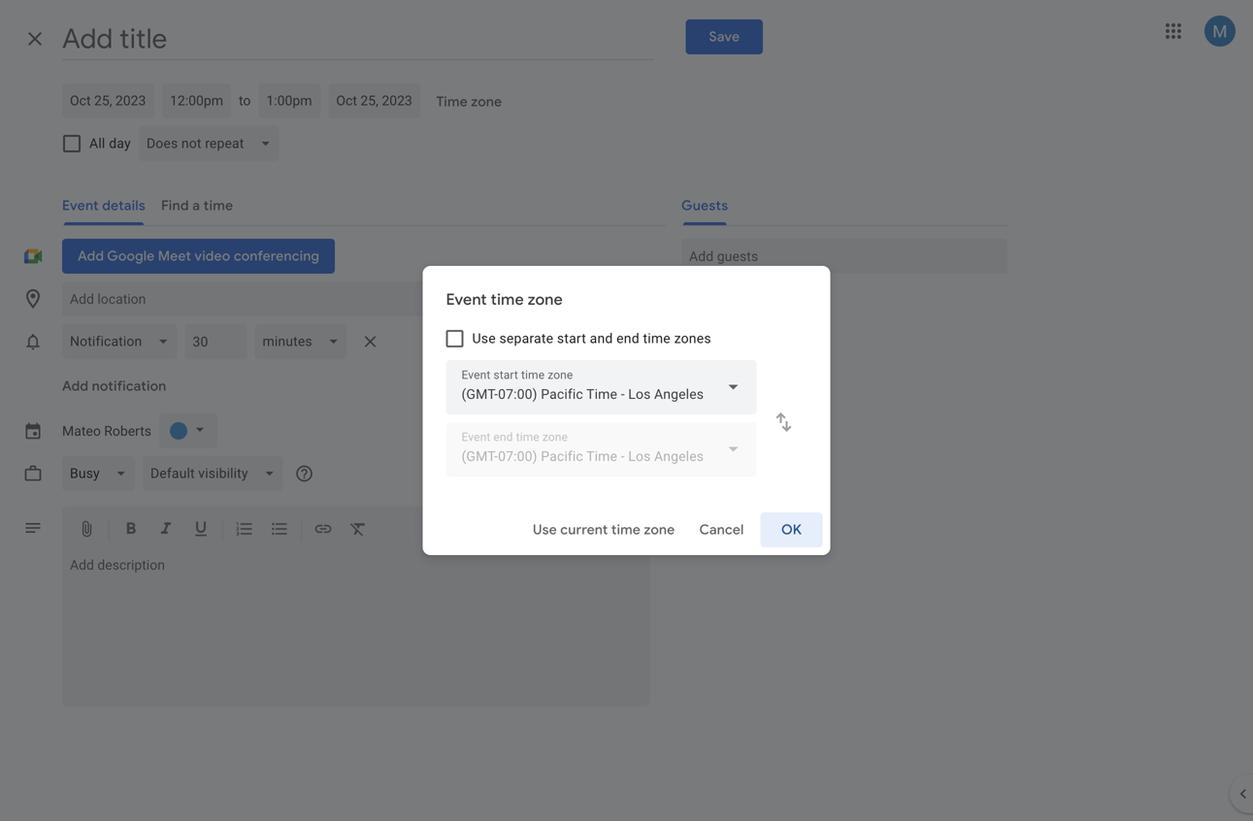 Task type: describe. For each thing, give the bounding box(es) containing it.
mateo roberts
[[62, 423, 152, 439]]

add
[[62, 378, 89, 395]]

add notification
[[62, 378, 166, 395]]

list
[[779, 395, 797, 411]]

mateo
[[62, 423, 101, 439]]

invite
[[716, 366, 748, 382]]

day
[[109, 135, 131, 152]]

Description text field
[[62, 558, 651, 703]]

bold image
[[121, 520, 141, 542]]

see
[[716, 395, 738, 411]]

all
[[89, 135, 105, 152]]

insert link image
[[314, 520, 333, 542]]

event
[[446, 290, 487, 310]]

zone inside button
[[471, 93, 502, 111]]

current
[[561, 522, 609, 539]]

save button
[[686, 19, 763, 54]]

add notification button
[[54, 369, 174, 404]]

event time zone dialog
[[423, 266, 831, 556]]

formatting options toolbar
[[62, 507, 651, 554]]

none field inside event time zone dialog
[[446, 360, 757, 415]]

all day
[[89, 135, 131, 152]]

to
[[239, 93, 251, 109]]

see guest list
[[716, 395, 797, 411]]

italic image
[[156, 520, 176, 542]]

cancel
[[700, 522, 744, 539]]

save
[[709, 28, 740, 46]]

use for use current time zone
[[533, 522, 558, 539]]

time
[[437, 93, 468, 111]]

guest
[[742, 395, 775, 411]]

30 minutes before element
[[62, 321, 386, 363]]



Task type: vqa. For each thing, say whether or not it's contained in the screenshot.
CELL
no



Task type: locate. For each thing, give the bounding box(es) containing it.
use for use separate start and end time zones
[[473, 331, 496, 347]]

0 vertical spatial use
[[473, 331, 496, 347]]

roberts
[[104, 423, 152, 439]]

1 vertical spatial use
[[533, 522, 558, 539]]

ok
[[782, 522, 802, 539]]

use current time zone
[[533, 522, 676, 539]]

separate
[[500, 331, 554, 347]]

underline image
[[191, 520, 211, 542]]

use
[[473, 331, 496, 347], [533, 522, 558, 539]]

zone
[[471, 93, 502, 111], [528, 290, 563, 310], [644, 522, 676, 539]]

1 horizontal spatial time
[[612, 522, 641, 539]]

time right end
[[643, 331, 671, 347]]

None field
[[446, 360, 757, 415]]

zone right time on the left top
[[471, 93, 502, 111]]

numbered list image
[[235, 520, 254, 542]]

time inside use current time zone "button"
[[612, 522, 641, 539]]

start
[[557, 331, 587, 347]]

time right event
[[491, 290, 524, 310]]

ok button
[[761, 507, 823, 554]]

1 vertical spatial zone
[[528, 290, 563, 310]]

time right current
[[612, 522, 641, 539]]

time zone button
[[429, 85, 510, 119]]

others
[[752, 366, 790, 382]]

end
[[617, 331, 640, 347]]

1 vertical spatial time
[[643, 331, 671, 347]]

zone inside "button"
[[644, 522, 676, 539]]

0 vertical spatial zone
[[471, 93, 502, 111]]

2 horizontal spatial time
[[643, 331, 671, 347]]

zones
[[675, 331, 712, 347]]

time zone
[[437, 93, 502, 111]]

use inside use current time zone "button"
[[533, 522, 558, 539]]

and
[[590, 331, 613, 347]]

0 horizontal spatial zone
[[471, 93, 502, 111]]

remove formatting image
[[349, 520, 368, 542]]

0 horizontal spatial use
[[473, 331, 496, 347]]

bulleted list image
[[270, 520, 289, 542]]

zone up 'separate'
[[528, 290, 563, 310]]

use current time zone button
[[526, 507, 683, 554]]

0 horizontal spatial time
[[491, 290, 524, 310]]

invite others
[[716, 366, 790, 382]]

1 horizontal spatial zone
[[528, 290, 563, 310]]

time
[[491, 290, 524, 310], [643, 331, 671, 347], [612, 522, 641, 539]]

notification
[[92, 378, 166, 395]]

use left current
[[533, 522, 558, 539]]

event time zone
[[446, 290, 563, 310]]

1 horizontal spatial use
[[533, 522, 558, 539]]

Minutes in advance for notification number field
[[193, 324, 239, 359]]

Title text field
[[62, 17, 655, 60]]

2 vertical spatial zone
[[644, 522, 676, 539]]

use separate start and end time zones
[[473, 331, 712, 347]]

use left 'separate'
[[473, 331, 496, 347]]

zone left cancel on the bottom of the page
[[644, 522, 676, 539]]

cancel button
[[691, 507, 753, 554]]

2 vertical spatial time
[[612, 522, 641, 539]]

2 horizontal spatial zone
[[644, 522, 676, 539]]

0 vertical spatial time
[[491, 290, 524, 310]]



